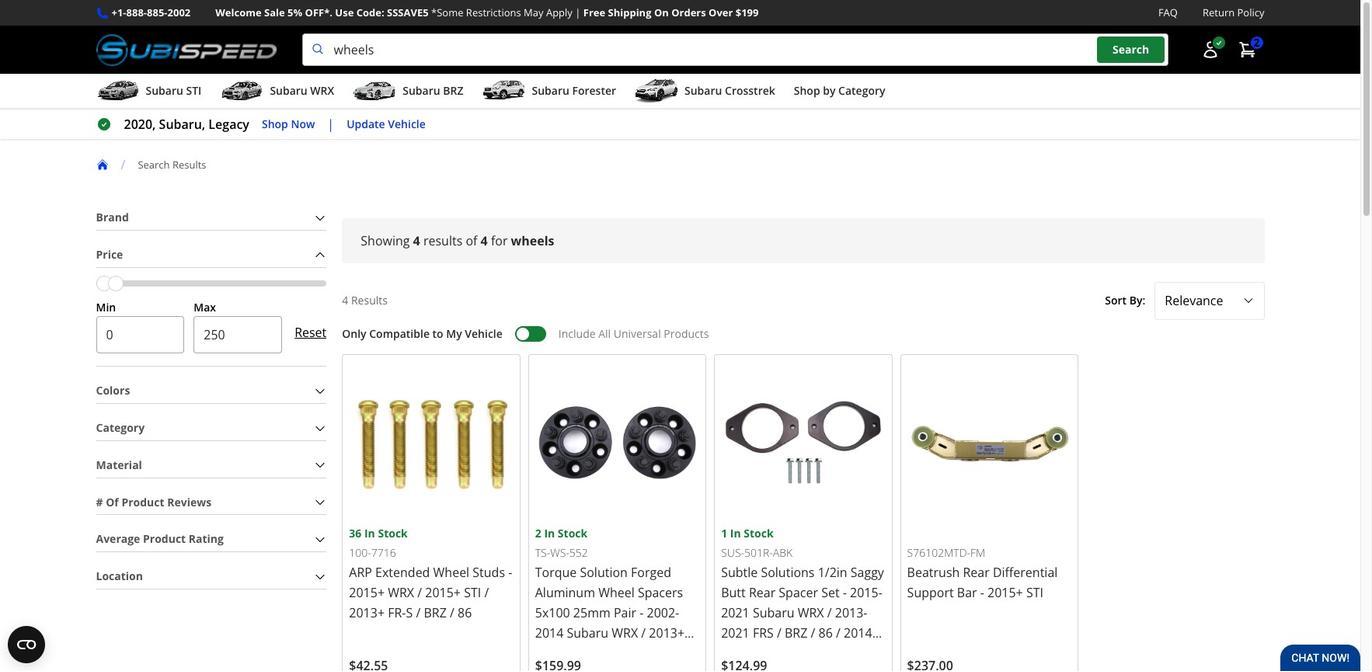 Task type: locate. For each thing, give the bounding box(es) containing it.
frs down the 25mm
[[594, 645, 615, 662]]

0 horizontal spatial shop
[[262, 116, 288, 131]]

0 vertical spatial crosstrek
[[725, 83, 776, 98]]

crosstrek
[[725, 83, 776, 98], [722, 665, 777, 672]]

results down 2020, subaru, legacy
[[173, 158, 206, 172]]

search for search
[[1113, 42, 1150, 57]]

- inside 2 in stock ts-ws-552 torque solution forged aluminum wheel spacers 5x100 25mm pair - 2002- 2014 subaru wrx / 2013+ brz / 86 / frs
[[640, 605, 644, 622]]

0 vertical spatial vehicle
[[388, 116, 426, 131]]

0 horizontal spatial sti
[[186, 83, 202, 98]]

2 stock from the left
[[558, 526, 588, 541]]

1 vertical spatial |
[[328, 116, 334, 133]]

0 horizontal spatial 86
[[458, 605, 472, 622]]

of inside dropdown button
[[106, 495, 119, 510]]

a subaru crosstrek thumbnail image image
[[635, 79, 679, 103]]

501r-
[[745, 546, 773, 561]]

subaru inside subaru brz dropdown button
[[403, 83, 440, 98]]

+1-888-885-2002
[[112, 5, 191, 19]]

subaru sti
[[146, 83, 202, 98]]

of right #
[[106, 495, 119, 510]]

0 vertical spatial |
[[575, 5, 581, 19]]

1 horizontal spatial rear
[[964, 564, 990, 581]]

price button
[[96, 243, 327, 267]]

subaru for subaru crosstrek
[[685, 83, 722, 98]]

butt
[[722, 585, 746, 602]]

forester right the "2017"
[[753, 645, 802, 662]]

1 horizontal spatial 2013+
[[649, 625, 685, 642]]

0 vertical spatial of
[[466, 233, 478, 250]]

0 horizontal spatial rear
[[749, 585, 776, 602]]

fm
[[971, 546, 986, 561]]

brz right s at the bottom of page
[[424, 605, 447, 622]]

2015+ down differential
[[988, 585, 1024, 602]]

1 vertical spatial crosstrek
[[722, 665, 777, 672]]

2014-
[[844, 625, 877, 642]]

s76102mtd-
[[908, 546, 971, 561]]

0 horizontal spatial vehicle
[[388, 116, 426, 131]]

1 vertical spatial forester
[[753, 645, 802, 662]]

0 vertical spatial forester
[[572, 83, 616, 98]]

only
[[342, 326, 367, 341]]

2 horizontal spatial in
[[731, 526, 741, 541]]

2 inside button
[[1254, 35, 1261, 50]]

2015+ down arp
[[349, 585, 385, 602]]

2 horizontal spatial 4
[[481, 233, 488, 250]]

4 left results
[[413, 233, 420, 250]]

- right 'set'
[[843, 585, 847, 602]]

1 vertical spatial results
[[351, 293, 388, 308]]

subaru up subaru,
[[146, 83, 183, 98]]

sti
[[186, 83, 202, 98], [464, 585, 481, 602], [1027, 585, 1044, 602]]

subaru right 'a subaru crosstrek thumbnail image'
[[685, 83, 722, 98]]

location button
[[96, 565, 327, 589]]

subaru inside subaru crosstrek 'dropdown button'
[[685, 83, 722, 98]]

stock inside 36 in stock 100-7716 arp extended wheel studs - 2015+ wrx / 2015+ sti / 2013+ fr-s / brz / 86
[[378, 526, 408, 541]]

stock for arp
[[378, 526, 408, 541]]

2015+ down extended
[[425, 585, 461, 602]]

0 vertical spatial results
[[173, 158, 206, 172]]

- right studs on the left of the page
[[509, 564, 513, 581]]

wrx
[[310, 83, 334, 98], [388, 585, 414, 602], [798, 605, 824, 622], [612, 625, 638, 642]]

brz inside 1 in stock sus-501r-abk subtle solutions 1/2in saggy butt rear spacer set - 2015- 2021 subaru wrx / 2013- 2021 frs / brz / 86 / 2014- 2017 forester / 2016-2018 crosstrek
[[785, 625, 808, 642]]

2016-
[[813, 645, 845, 662]]

1 horizontal spatial of
[[466, 233, 478, 250]]

wheel inside 36 in stock 100-7716 arp extended wheel studs - 2015+ wrx / 2015+ sti / 2013+ fr-s / brz / 86
[[433, 564, 470, 581]]

forester
[[572, 83, 616, 98], [753, 645, 802, 662]]

0 vertical spatial 2021
[[722, 605, 750, 622]]

2
[[1254, 35, 1261, 50], [535, 526, 542, 541]]

2021 up the "2017"
[[722, 625, 750, 642]]

code:
[[357, 5, 385, 19]]

price
[[96, 247, 123, 262]]

a subaru brz thumbnail image image
[[353, 79, 397, 103]]

3 2015+ from the left
[[988, 585, 1024, 602]]

0 horizontal spatial search
[[138, 158, 170, 172]]

beatrush
[[908, 564, 960, 581]]

shop left the now
[[262, 116, 288, 131]]

return policy
[[1203, 5, 1265, 19]]

2015+ inside s76102mtd-fm beatrush rear differential support bar - 2015+ sti
[[988, 585, 1024, 602]]

4 results
[[342, 293, 388, 308]]

crosstrek down the "2017"
[[722, 665, 777, 672]]

2 horizontal spatial 86
[[819, 625, 833, 642]]

average
[[96, 532, 140, 547]]

- right bar
[[981, 585, 985, 602]]

sti down studs on the left of the page
[[464, 585, 481, 602]]

0 horizontal spatial of
[[106, 495, 119, 510]]

shop for shop by category
[[794, 83, 821, 98]]

2021 down butt
[[722, 605, 750, 622]]

0 horizontal spatial |
[[328, 116, 334, 133]]

over
[[709, 5, 733, 19]]

2013+ left fr-
[[349, 605, 385, 622]]

3 in from the left
[[731, 526, 741, 541]]

shop now
[[262, 116, 315, 131]]

0 vertical spatial 86
[[458, 605, 472, 622]]

in up the ts-
[[544, 526, 555, 541]]

brz inside 2 in stock ts-ws-552 torque solution forged aluminum wheel spacers 5x100 25mm pair - 2002- 2014 subaru wrx / 2013+ brz / 86 / frs
[[535, 645, 558, 662]]

ws-
[[551, 546, 570, 561]]

2 up the ts-
[[535, 526, 542, 541]]

wrx down 'spacer'
[[798, 605, 824, 622]]

- right "pair"
[[640, 605, 644, 622]]

crosstrek down search input field
[[725, 83, 776, 98]]

wheel
[[433, 564, 470, 581], [599, 585, 635, 602]]

brz
[[443, 83, 464, 98], [424, 605, 447, 622], [785, 625, 808, 642], [535, 645, 558, 662]]

vehicle right my
[[465, 326, 503, 341]]

product down # of product reviews
[[143, 532, 186, 547]]

shop inside dropdown button
[[794, 83, 821, 98]]

results for search results
[[173, 158, 206, 172]]

0 vertical spatial 2013+
[[349, 605, 385, 622]]

solution
[[580, 564, 628, 581]]

shop left by
[[794, 83, 821, 98]]

1 horizontal spatial 86
[[569, 645, 583, 662]]

showing 4 results of 4 for wheels
[[361, 233, 555, 250]]

on
[[654, 5, 669, 19]]

Select... button
[[1155, 282, 1265, 320]]

-
[[509, 564, 513, 581], [843, 585, 847, 602], [981, 585, 985, 602], [640, 605, 644, 622]]

maximum slider
[[108, 276, 123, 291]]

in inside 1 in stock sus-501r-abk subtle solutions 1/2in saggy butt rear spacer set - 2015- 2021 subaru wrx / 2013- 2021 frs / brz / 86 / 2014- 2017 forester / 2016-2018 crosstrek
[[731, 526, 741, 541]]

a subaru forester thumbnail image image
[[482, 79, 526, 103]]

86 down the 25mm
[[569, 645, 583, 662]]

wrx inside subaru wrx dropdown button
[[310, 83, 334, 98]]

search
[[1113, 42, 1150, 57], [138, 158, 170, 172]]

forester inside dropdown button
[[572, 83, 616, 98]]

2 down policy
[[1254, 35, 1261, 50]]

subaru inside subaru wrx dropdown button
[[270, 83, 308, 98]]

1 horizontal spatial stock
[[558, 526, 588, 541]]

0 horizontal spatial stock
[[378, 526, 408, 541]]

brz down 2014
[[535, 645, 558, 662]]

wheel left studs on the left of the page
[[433, 564, 470, 581]]

search inside button
[[1113, 42, 1150, 57]]

wrx down extended
[[388, 585, 414, 602]]

1 horizontal spatial results
[[351, 293, 388, 308]]

0 horizontal spatial forester
[[572, 83, 616, 98]]

1 vertical spatial of
[[106, 495, 119, 510]]

spacer
[[779, 585, 819, 602]]

subaru right 'a subaru forester thumbnail image'
[[532, 83, 570, 98]]

showing
[[361, 233, 410, 250]]

86 up 2016-
[[819, 625, 833, 642]]

2015+
[[349, 585, 385, 602], [425, 585, 461, 602], [988, 585, 1024, 602]]

1 vertical spatial rear
[[749, 585, 776, 602]]

0 horizontal spatial frs
[[594, 645, 615, 662]]

subaru forester
[[532, 83, 616, 98]]

subaru right a subaru brz thumbnail image
[[403, 83, 440, 98]]

stock up 501r-
[[744, 526, 774, 541]]

subaru down the 25mm
[[567, 625, 609, 642]]

0 horizontal spatial 2015+
[[349, 585, 385, 602]]

product up average product rating at left bottom
[[122, 495, 164, 510]]

1 horizontal spatial in
[[544, 526, 555, 541]]

faq
[[1159, 5, 1178, 19]]

| left free
[[575, 5, 581, 19]]

1 vertical spatial search
[[138, 158, 170, 172]]

frs
[[753, 625, 774, 642], [594, 645, 615, 662]]

+1-888-885-2002 link
[[112, 5, 191, 21]]

vehicle down subaru brz dropdown button at left top
[[388, 116, 426, 131]]

- inside 1 in stock sus-501r-abk subtle solutions 1/2in saggy butt rear spacer set - 2015- 2021 subaru wrx / 2013- 2021 frs / brz / 86 / 2014- 2017 forester / 2016-2018 crosstrek
[[843, 585, 847, 602]]

wrx inside 36 in stock 100-7716 arp extended wheel studs - 2015+ wrx / 2015+ sti / 2013+ fr-s / brz / 86
[[388, 585, 414, 602]]

beatrush rear differential support bar - 2015+ sti image
[[908, 361, 1072, 525]]

subaru inside 1 in stock sus-501r-abk subtle solutions 1/2in saggy butt rear spacer set - 2015- 2021 subaru wrx / 2013- 2021 frs / brz / 86 / 2014- 2017 forester / 2016-2018 crosstrek
[[753, 605, 795, 622]]

0 vertical spatial rear
[[964, 564, 990, 581]]

stock up 552
[[558, 526, 588, 541]]

subaru down 'spacer'
[[753, 605, 795, 622]]

subaru up shop now
[[270, 83, 308, 98]]

brz down 'spacer'
[[785, 625, 808, 642]]

sti inside 36 in stock 100-7716 arp extended wheel studs - 2015+ wrx / 2015+ sti / 2013+ fr-s / brz / 86
[[464, 585, 481, 602]]

universal
[[614, 326, 661, 341]]

2 horizontal spatial 2015+
[[988, 585, 1024, 602]]

0 horizontal spatial in
[[365, 526, 375, 541]]

4 left the for
[[481, 233, 488, 250]]

2 2015+ from the left
[[425, 585, 461, 602]]

1 vertical spatial frs
[[594, 645, 615, 662]]

differential
[[993, 564, 1058, 581]]

2 in from the left
[[544, 526, 555, 541]]

solutions
[[761, 564, 815, 581]]

by
[[823, 83, 836, 98]]

brz inside 36 in stock 100-7716 arp extended wheel studs - 2015+ wrx / 2015+ sti / 2013+ fr-s / brz / 86
[[424, 605, 447, 622]]

in inside 2 in stock ts-ws-552 torque solution forged aluminum wheel spacers 5x100 25mm pair - 2002- 2014 subaru wrx / 2013+ brz / 86 / frs
[[544, 526, 555, 541]]

sti up 2020, subaru, legacy
[[186, 83, 202, 98]]

search input field
[[302, 34, 1169, 66]]

1 horizontal spatial sti
[[464, 585, 481, 602]]

results up only
[[351, 293, 388, 308]]

subaru for subaru sti
[[146, 83, 183, 98]]

min
[[96, 300, 116, 315]]

1 horizontal spatial vehicle
[[465, 326, 503, 341]]

in inside 36 in stock 100-7716 arp extended wheel studs - 2015+ wrx / 2015+ sti / 2013+ fr-s / brz / 86
[[365, 526, 375, 541]]

subaru inside 2 in stock ts-ws-552 torque solution forged aluminum wheel spacers 5x100 25mm pair - 2002- 2014 subaru wrx / 2013+ brz / 86 / frs
[[567, 625, 609, 642]]

$199
[[736, 5, 759, 19]]

0 vertical spatial wheel
[[433, 564, 470, 581]]

wheel inside 2 in stock ts-ws-552 torque solution forged aluminum wheel spacers 5x100 25mm pair - 2002- 2014 subaru wrx / 2013+ brz / 86 / frs
[[599, 585, 635, 602]]

frs inside 2 in stock ts-ws-552 torque solution forged aluminum wheel spacers 5x100 25mm pair - 2002- 2014 subaru wrx / 2013+ brz / 86 / frs
[[594, 645, 615, 662]]

stock inside 1 in stock sus-501r-abk subtle solutions 1/2in saggy butt rear spacer set - 2015- 2021 subaru wrx / 2013- 2021 frs / brz / 86 / 2014- 2017 forester / 2016-2018 crosstrek
[[744, 526, 774, 541]]

0 vertical spatial shop
[[794, 83, 821, 98]]

1 vertical spatial 86
[[819, 625, 833, 642]]

0 horizontal spatial 2013+
[[349, 605, 385, 622]]

2 in stock ts-ws-552 torque solution forged aluminum wheel spacers 5x100 25mm pair - 2002- 2014 subaru wrx / 2013+ brz / 86 / frs
[[535, 526, 685, 662]]

a subaru sti thumbnail image image
[[96, 79, 140, 103]]

3 stock from the left
[[744, 526, 774, 541]]

86 inside 36 in stock 100-7716 arp extended wheel studs - 2015+ wrx / 2015+ sti / 2013+ fr-s / brz / 86
[[458, 605, 472, 622]]

0 vertical spatial 2
[[1254, 35, 1261, 50]]

update vehicle button
[[347, 116, 426, 133]]

in right 1
[[731, 526, 741, 541]]

forester left 'a subaru crosstrek thumbnail image'
[[572, 83, 616, 98]]

subaru inside subaru forester dropdown button
[[532, 83, 570, 98]]

1 horizontal spatial shop
[[794, 83, 821, 98]]

1 in from the left
[[365, 526, 375, 541]]

| right the now
[[328, 116, 334, 133]]

shop for shop now
[[262, 116, 288, 131]]

1 vertical spatial shop
[[262, 116, 288, 131]]

1 vertical spatial 2013+
[[649, 625, 685, 642]]

search button
[[1098, 37, 1165, 63]]

2002-
[[647, 605, 680, 622]]

0 horizontal spatial wheel
[[433, 564, 470, 581]]

crosstrek inside 1 in stock sus-501r-abk subtle solutions 1/2in saggy butt rear spacer set - 2015- 2021 subaru wrx / 2013- 2021 frs / brz / 86 / 2014- 2017 forester / 2016-2018 crosstrek
[[722, 665, 777, 672]]

2 inside 2 in stock ts-ws-552 torque solution forged aluminum wheel spacers 5x100 25mm pair - 2002- 2014 subaru wrx / 2013+ brz / 86 / frs
[[535, 526, 542, 541]]

bar
[[958, 585, 978, 602]]

s
[[406, 605, 413, 622]]

rear down fm
[[964, 564, 990, 581]]

sti down differential
[[1027, 585, 1044, 602]]

86
[[458, 605, 472, 622], [819, 625, 833, 642], [569, 645, 583, 662]]

all
[[599, 326, 611, 341]]

open widget image
[[8, 627, 45, 664]]

in right '36'
[[365, 526, 375, 541]]

2 for 2 in stock ts-ws-552 torque solution forged aluminum wheel spacers 5x100 25mm pair - 2002- 2014 subaru wrx / 2013+ brz / 86 / frs
[[535, 526, 542, 541]]

86 right s at the bottom of page
[[458, 605, 472, 622]]

max
[[194, 300, 216, 315]]

2 for 2
[[1254, 35, 1261, 50]]

2 2021 from the top
[[722, 625, 750, 642]]

stock up 7716
[[378, 526, 408, 541]]

legacy
[[209, 116, 249, 133]]

2013+ down 2002-
[[649, 625, 685, 642]]

1 horizontal spatial 2015+
[[425, 585, 461, 602]]

brz left 'a subaru forester thumbnail image'
[[443, 83, 464, 98]]

select... image
[[1243, 295, 1255, 307]]

wrx up the now
[[310, 83, 334, 98]]

stock
[[378, 526, 408, 541], [558, 526, 588, 541], [744, 526, 774, 541]]

to
[[433, 326, 444, 341]]

2 vertical spatial 86
[[569, 645, 583, 662]]

0 horizontal spatial results
[[173, 158, 206, 172]]

1 vertical spatial 2021
[[722, 625, 750, 642]]

4 up only
[[342, 293, 349, 308]]

in for arp
[[365, 526, 375, 541]]

1 stock from the left
[[378, 526, 408, 541]]

saggy
[[851, 564, 885, 581]]

2018
[[845, 645, 874, 662]]

1 horizontal spatial wheel
[[599, 585, 635, 602]]

rear right butt
[[749, 585, 776, 602]]

subaru inside the subaru sti dropdown button
[[146, 83, 183, 98]]

sort by:
[[1106, 293, 1146, 308]]

reset
[[295, 324, 327, 342]]

average product rating button
[[96, 528, 327, 552]]

stock inside 2 in stock ts-ws-552 torque solution forged aluminum wheel spacers 5x100 25mm pair - 2002- 2014 subaru wrx / 2013+ brz / 86 / frs
[[558, 526, 588, 541]]

1 horizontal spatial 2
[[1254, 35, 1261, 50]]

0 horizontal spatial 2
[[535, 526, 542, 541]]

wrx down "pair"
[[612, 625, 638, 642]]

shop
[[794, 83, 821, 98], [262, 116, 288, 131]]

/
[[121, 156, 125, 173], [418, 585, 422, 602], [485, 585, 489, 602], [416, 605, 421, 622], [450, 605, 455, 622], [828, 605, 832, 622], [642, 625, 646, 642], [777, 625, 782, 642], [811, 625, 816, 642], [836, 625, 841, 642], [561, 645, 566, 662], [587, 645, 591, 662], [805, 645, 809, 662]]

subaru brz button
[[353, 77, 464, 108]]

arp extended wheel studs - 2015+ wrx / 2015+ sti / 2013+ fr-s / brz / 86 image
[[349, 361, 514, 525]]

update vehicle
[[347, 116, 426, 131]]

frs down subtle
[[753, 625, 774, 642]]

0 vertical spatial frs
[[753, 625, 774, 642]]

wheel up "pair"
[[599, 585, 635, 602]]

of left the for
[[466, 233, 478, 250]]

ts-
[[535, 546, 551, 561]]

2 horizontal spatial stock
[[744, 526, 774, 541]]

1 horizontal spatial frs
[[753, 625, 774, 642]]

now
[[291, 116, 315, 131]]

1 vertical spatial 2
[[535, 526, 542, 541]]

2021
[[722, 605, 750, 622], [722, 625, 750, 642]]

1 horizontal spatial forester
[[753, 645, 802, 662]]

support
[[908, 585, 954, 602]]

shop by category
[[794, 83, 886, 98]]

1 vertical spatial wheel
[[599, 585, 635, 602]]

1 2021 from the top
[[722, 605, 750, 622]]

2 horizontal spatial sti
[[1027, 585, 1044, 602]]

0 vertical spatial search
[[1113, 42, 1150, 57]]

1 horizontal spatial search
[[1113, 42, 1150, 57]]



Task type: vqa. For each thing, say whether or not it's contained in the screenshot.
middle 4
yes



Task type: describe. For each thing, give the bounding box(es) containing it.
- inside s76102mtd-fm beatrush rear differential support bar - 2015+ sti
[[981, 585, 985, 602]]

subaru sti button
[[96, 77, 202, 108]]

+1-
[[112, 5, 126, 19]]

1 2015+ from the left
[[349, 585, 385, 602]]

5%
[[288, 5, 303, 19]]

include
[[559, 326, 596, 341]]

stock for 552
[[558, 526, 588, 541]]

2014
[[535, 625, 564, 642]]

*some restrictions may apply | free shipping on orders over $199
[[431, 5, 759, 19]]

Max text field
[[194, 317, 282, 354]]

25mm
[[574, 605, 611, 622]]

888-
[[126, 5, 147, 19]]

crosstrek inside 'dropdown button'
[[725, 83, 776, 98]]

552
[[570, 546, 588, 561]]

subtle solutions 1/2in saggy butt rear spacer set - 2015-2021 subaru wrx / 2013-2021 frs / brz / 86 / 2014-2017 forester / 2016-2018 crosstrek image
[[722, 361, 886, 525]]

aluminum
[[535, 585, 595, 602]]

1 vertical spatial product
[[143, 532, 186, 547]]

material
[[96, 458, 142, 473]]

36
[[349, 526, 362, 541]]

- inside 36 in stock 100-7716 arp extended wheel studs - 2015+ wrx / 2015+ sti / 2013+ fr-s / brz / 86
[[509, 564, 513, 581]]

0 horizontal spatial 4
[[342, 293, 349, 308]]

compatible
[[369, 326, 430, 341]]

7716
[[371, 546, 396, 561]]

material button
[[96, 454, 327, 478]]

button image
[[1201, 41, 1220, 59]]

policy
[[1238, 5, 1265, 19]]

off*.
[[305, 5, 333, 19]]

for
[[491, 233, 508, 250]]

include all universal products
[[559, 326, 709, 341]]

orders
[[672, 5, 706, 19]]

studs
[[473, 564, 505, 581]]

2017
[[722, 645, 750, 662]]

rear inside s76102mtd-fm beatrush rear differential support bar - 2015+ sti
[[964, 564, 990, 581]]

a subaru wrx thumbnail image image
[[220, 79, 264, 103]]

sti inside s76102mtd-fm beatrush rear differential support bar - 2015+ sti
[[1027, 585, 1044, 602]]

reviews
[[167, 495, 212, 510]]

results
[[424, 233, 463, 250]]

1 horizontal spatial 4
[[413, 233, 420, 250]]

subaru,
[[159, 116, 205, 133]]

extended
[[376, 564, 430, 581]]

2015-
[[850, 585, 883, 602]]

arp
[[349, 564, 372, 581]]

#
[[96, 495, 103, 510]]

stock for abk
[[744, 526, 774, 541]]

faq link
[[1159, 5, 1178, 21]]

5x100
[[535, 605, 570, 622]]

subaru crosstrek button
[[635, 77, 776, 108]]

forged
[[631, 564, 672, 581]]

# of product reviews button
[[96, 491, 327, 515]]

0 vertical spatial product
[[122, 495, 164, 510]]

wrx inside 1 in stock sus-501r-abk subtle solutions 1/2in saggy butt rear spacer set - 2015- 2021 subaru wrx / 2013- 2021 frs / brz / 86 / 2014- 2017 forester / 2016-2018 crosstrek
[[798, 605, 824, 622]]

products
[[664, 326, 709, 341]]

wheels
[[511, 233, 555, 250]]

results for 4 results
[[351, 293, 388, 308]]

torque solution forged aluminum wheel spacers 5x100 25mm pair - 2002-2014 subaru wrx / 2013+ brz / 86 / frs image
[[535, 361, 700, 525]]

vehicle inside button
[[388, 116, 426, 131]]

subaru for subaru wrx
[[270, 83, 308, 98]]

in for 552
[[544, 526, 555, 541]]

free
[[584, 5, 606, 19]]

search for search results
[[138, 158, 170, 172]]

shipping
[[608, 5, 652, 19]]

2013-
[[835, 605, 868, 622]]

brz inside dropdown button
[[443, 83, 464, 98]]

home image
[[96, 159, 108, 171]]

reset button
[[295, 315, 327, 352]]

# of product reviews
[[96, 495, 212, 510]]

subaru for subaru brz
[[403, 83, 440, 98]]

sti inside dropdown button
[[186, 83, 202, 98]]

average product rating
[[96, 532, 224, 547]]

2 button
[[1231, 34, 1265, 65]]

wrx inside 2 in stock ts-ws-552 torque solution forged aluminum wheel spacers 5x100 25mm pair - 2002- 2014 subaru wrx / 2013+ brz / 86 / frs
[[612, 625, 638, 642]]

Min text field
[[96, 317, 184, 354]]

colors button
[[96, 380, 327, 404]]

1 vertical spatial vehicle
[[465, 326, 503, 341]]

category
[[96, 421, 145, 435]]

2002
[[168, 5, 191, 19]]

rating
[[189, 532, 224, 547]]

1 horizontal spatial |
[[575, 5, 581, 19]]

frs inside 1 in stock sus-501r-abk subtle solutions 1/2in saggy butt rear spacer set - 2015- 2021 subaru wrx / 2013- 2021 frs / brz / 86 / 2014- 2017 forester / 2016-2018 crosstrek
[[753, 625, 774, 642]]

36 in stock 100-7716 arp extended wheel studs - 2015+ wrx / 2015+ sti / 2013+ fr-s / brz / 86
[[349, 526, 513, 622]]

86 inside 1 in stock sus-501r-abk subtle solutions 1/2in saggy butt rear spacer set - 2015- 2021 subaru wrx / 2013- 2021 frs / brz / 86 / 2014- 2017 forester / 2016-2018 crosstrek
[[819, 625, 833, 642]]

subispeed logo image
[[96, 34, 277, 66]]

s76102mtd-fm beatrush rear differential support bar - 2015+ sti
[[908, 546, 1058, 602]]

return
[[1203, 5, 1235, 19]]

subtle
[[722, 564, 758, 581]]

forester inside 1 in stock sus-501r-abk subtle solutions 1/2in saggy butt rear spacer set - 2015- 2021 subaru wrx / 2013- 2021 frs / brz / 86 / 2014- 2017 forester / 2016-2018 crosstrek
[[753, 645, 802, 662]]

sssave5
[[387, 5, 429, 19]]

only compatible to my vehicle
[[342, 326, 503, 341]]

minimum slider
[[96, 276, 112, 291]]

welcome
[[216, 5, 262, 19]]

colors
[[96, 384, 130, 398]]

shop by category button
[[794, 77, 886, 108]]

1/2in
[[818, 564, 848, 581]]

restrictions
[[466, 5, 521, 19]]

category button
[[96, 417, 327, 441]]

rear inside 1 in stock sus-501r-abk subtle solutions 1/2in saggy butt rear spacer set - 2015- 2021 subaru wrx / 2013- 2021 frs / brz / 86 / 2014- 2017 forester / 2016-2018 crosstrek
[[749, 585, 776, 602]]

2013+ inside 36 in stock 100-7716 arp extended wheel studs - 2015+ wrx / 2015+ sti / 2013+ fr-s / brz / 86
[[349, 605, 385, 622]]

1
[[722, 526, 728, 541]]

sale
[[264, 5, 285, 19]]

in for abk
[[731, 526, 741, 541]]

1 in stock sus-501r-abk subtle solutions 1/2in saggy butt rear spacer set - 2015- 2021 subaru wrx / 2013- 2021 frs / brz / 86 / 2014- 2017 forester / 2016-2018 crosstrek
[[722, 526, 885, 672]]

subaru for subaru forester
[[532, 83, 570, 98]]

location
[[96, 569, 143, 584]]

2020, subaru, legacy
[[124, 116, 249, 133]]

sus-
[[722, 546, 745, 561]]

set
[[822, 585, 840, 602]]

2013+ inside 2 in stock ts-ws-552 torque solution forged aluminum wheel spacers 5x100 25mm pair - 2002- 2014 subaru wrx / 2013+ brz / 86 / frs
[[649, 625, 685, 642]]

86 inside 2 in stock ts-ws-552 torque solution forged aluminum wheel spacers 5x100 25mm pair - 2002- 2014 subaru wrx / 2013+ brz / 86 / frs
[[569, 645, 583, 662]]

subaru brz
[[403, 83, 464, 98]]

abk
[[773, 546, 793, 561]]



